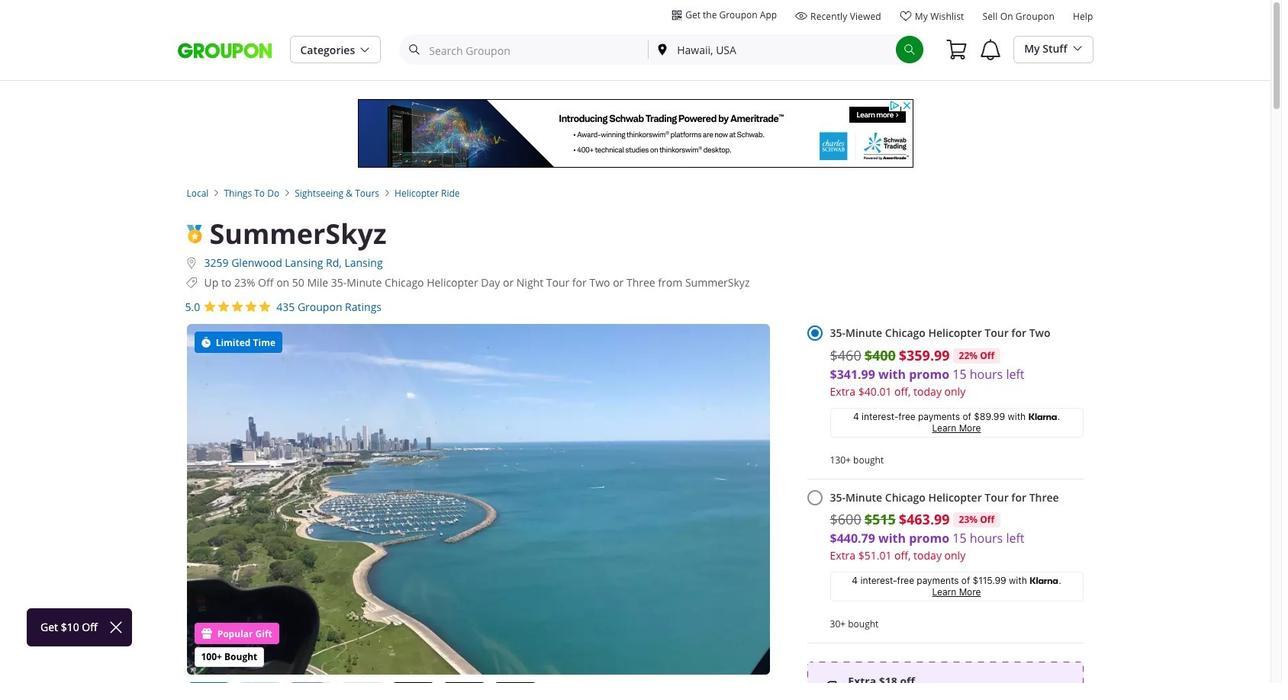 Task type: vqa. For each thing, say whether or not it's contained in the screenshot.
subtitle info icon
yes



Task type: describe. For each thing, give the bounding box(es) containing it.
subtitle info image
[[185, 257, 197, 269]]

groupon image
[[177, 42, 271, 59]]

subtitle info image
[[185, 277, 197, 290]]



Task type: locate. For each thing, give the bounding box(es) containing it.
Search Groupon search field
[[399, 34, 925, 65], [401, 36, 648, 63]]

search element
[[896, 36, 924, 63]]

notifications inbox image
[[979, 37, 1003, 62]]

advertisement element
[[358, 99, 913, 168]]

Hawaii, USA search field
[[649, 36, 896, 63]]

search image
[[904, 44, 916, 56]]



